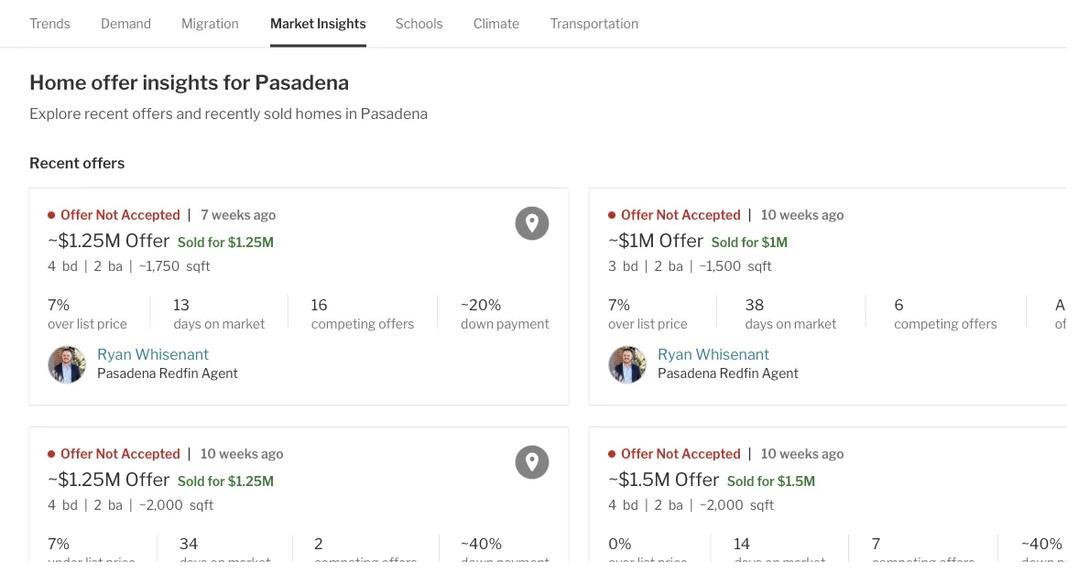 Task type: vqa. For each thing, say whether or not it's contained in the screenshot.
2nd "~ $1.25M Offer Sold for $1.25M" from the bottom of the page
yes



Task type: describe. For each thing, give the bounding box(es) containing it.
1,500
[[707, 259, 742, 274]]

~ $1.5m offer sold for $1.5m 4 bd | 2 ba | ~ 2,000 sqft
[[608, 469, 816, 514]]

transportation link
[[550, 0, 639, 47]]

on for 38
[[776, 317, 792, 332]]

ryan whisenant image for second ryan whisenant button from right
[[48, 346, 86, 385]]

weeks for 13
[[211, 208, 251, 223]]

4 bd | 2 ba | ~ 2,000 sqft
[[48, 498, 214, 514]]

recently
[[205, 105, 261, 123]]

redfin for second ryan whisenant button from right
[[159, 366, 199, 382]]

to
[[993, 0, 1006, 8]]

over list price for 38
[[608, 317, 688, 332]]

not up "~ $1.5m offer sold for $1.5m 4 bd | 2 ba | ~ 2,000 sqft"
[[656, 447, 679, 463]]

bd inside ~ $1m offer sold for $1m 3 bd | 2 ba | ~ 1,500 sqft
[[623, 259, 638, 274]]

accepted up "~ $1.5m offer sold for $1.5m 4 bd | 2 ba | ~ 2,000 sqft"
[[682, 447, 741, 463]]

across
[[813, 0, 847, 8]]

actual
[[162, 0, 193, 8]]

and
[[176, 105, 202, 123]]

ba inside "~ $1.5m offer sold for $1.5m 4 bd | 2 ba | ~ 2,000 sqft"
[[669, 498, 684, 514]]

than
[[879, 0, 902, 8]]

4 inside "~ $1.5m offer sold for $1.5m 4 bd | 2 ba | ~ 2,000 sqft"
[[608, 498, 617, 514]]

million
[[558, 0, 591, 8]]

not
[[106, 0, 123, 8]]

ryan for first ryan whisenant button from the right
[[658, 346, 692, 364]]

for inside this data does not reflect actual moves. the latest migration analysis is based on a sample of about two million redfin.com users who searched for homes across more than 100 metro areas. to be included
[[759, 0, 773, 8]]

ryan whisenant pasadena redfin agent for first ryan whisenant button from the right
[[658, 346, 799, 382]]

100
[[904, 0, 924, 8]]

transportation
[[550, 16, 639, 31]]

areas.
[[960, 0, 991, 8]]

ryan for second ryan whisenant button from right
[[97, 346, 132, 364]]

offer inside "~ $1.5m offer sold for $1.5m 4 bd | 2 ba | ~ 2,000 sqft"
[[675, 469, 720, 491]]

demand
[[101, 16, 151, 31]]

offer inside ~ $1m offer sold for $1m 3 bd | 2 ba | ~ 1,500 sqft
[[659, 230, 704, 252]]

sqft inside ~ $1m offer sold for $1m 3 bd | 2 ba | ~ 1,500 sqft
[[748, 259, 772, 274]]

0 horizontal spatial offers
[[83, 155, 125, 173]]

competing offers for 6
[[895, 317, 998, 332]]

competing offers for 16
[[311, 317, 415, 332]]

agent for second ryan whisenant button from right
[[201, 366, 238, 382]]

sample
[[451, 0, 488, 8]]

recent
[[84, 105, 129, 123]]

of
[[1055, 317, 1068, 332]]

down
[[461, 317, 494, 332]]

does
[[79, 0, 104, 8]]

34
[[179, 536, 198, 554]]

schools
[[396, 16, 443, 31]]

recent
[[29, 155, 80, 173]]

latest
[[257, 0, 286, 8]]

0%
[[608, 536, 632, 554]]

demand link
[[101, 0, 151, 47]]

1 ~ $1.25m offer sold for $1.25m from the top
[[48, 230, 274, 252]]

10 weeks ago for $1m
[[762, 208, 844, 223]]

insights
[[317, 16, 366, 31]]

two
[[536, 0, 555, 8]]

1 horizontal spatial $1.5m
[[778, 474, 816, 490]]

4 for 34
[[48, 498, 56, 514]]

4 bd | 2 ba | ~ 1,750 sqft
[[48, 259, 210, 274]]

7 weeks ago
[[201, 208, 276, 223]]

of
[[490, 0, 501, 8]]

16
[[311, 297, 328, 315]]

not for 13
[[96, 208, 118, 223]]

0 horizontal spatial $1m
[[619, 230, 655, 252]]

bd inside "~ $1.5m offer sold for $1.5m 4 bd | 2 ba | ~ 2,000 sqft"
[[623, 498, 639, 514]]

~40% for 2
[[461, 536, 502, 554]]

3
[[608, 259, 617, 274]]

over for 13
[[48, 317, 74, 332]]

analysis
[[340, 0, 381, 8]]

agent for first ryan whisenant button from the right
[[762, 366, 799, 382]]

list for 38
[[638, 317, 655, 332]]

days on market for 13
[[174, 317, 265, 332]]

offer not accepted | for pasadena
[[621, 208, 752, 223]]

sold inside "~ $1.5m offer sold for $1.5m 4 bd | 2 ba | ~ 2,000 sqft"
[[727, 474, 755, 490]]

7% for 38
[[608, 297, 631, 315]]

ago for 34
[[261, 447, 284, 463]]

on inside this data does not reflect actual moves. the latest migration analysis is based on a sample of about two million redfin.com users who searched for homes across more than 100 metro areas. to be included
[[427, 0, 440, 8]]

explore
[[29, 105, 81, 123]]

accepted for pasadena
[[682, 208, 741, 223]]

down payment
[[461, 317, 550, 332]]

7 for 7 weeks ago
[[201, 208, 209, 223]]

ba inside ~ $1m offer sold for $1m 3 bd | 2 ba | ~ 1,500 sqft
[[669, 259, 683, 274]]

ryan whisenant image for first ryan whisenant button from the right
[[608, 346, 647, 385]]

7% for 13
[[48, 297, 70, 315]]

trends link
[[29, 0, 70, 47]]

about
[[503, 0, 533, 8]]

1 ryan whisenant button from the left
[[97, 346, 209, 364]]

migration
[[181, 16, 239, 31]]

list for 13
[[77, 317, 94, 332]]

in
[[345, 105, 358, 123]]

based
[[393, 0, 425, 8]]

be
[[1008, 0, 1021, 8]]

~ $1m offer sold for $1m 3 bd | 2 ba | ~ 1,500 sqft
[[608, 230, 788, 274]]

metro
[[927, 0, 958, 8]]

not for 34
[[96, 447, 118, 463]]

14
[[734, 536, 751, 554]]

ryan whisenant pasadena redfin agent for second ryan whisenant button from right
[[97, 346, 238, 382]]

competing for 6
[[895, 317, 959, 332]]

market insights
[[270, 16, 366, 31]]



Task type: locate. For each thing, give the bounding box(es) containing it.
2,000 up 34
[[146, 498, 183, 514]]

not up 4 bd | 2 ba | ~ 1,750 sqft
[[96, 208, 118, 223]]

2 redfin from the left
[[720, 366, 759, 382]]

1 days from the left
[[174, 317, 202, 332]]

price for 13
[[97, 317, 127, 332]]

1 competing from the left
[[311, 317, 376, 332]]

over for 38
[[608, 317, 635, 332]]

1 horizontal spatial offers
[[132, 105, 173, 123]]

competing down 6
[[895, 317, 959, 332]]

4
[[48, 259, 56, 274], [48, 498, 56, 514], [608, 498, 617, 514]]

offer not accepted | for 34
[[60, 447, 191, 463]]

1 over list price from the left
[[48, 317, 127, 332]]

offers left and
[[132, 105, 173, 123]]

0 horizontal spatial competing
[[311, 317, 376, 332]]

offers left down
[[379, 317, 415, 332]]

1 whisenant from the left
[[135, 346, 209, 364]]

weeks
[[211, 208, 251, 223], [780, 208, 819, 223], [219, 447, 258, 463], [780, 447, 819, 463]]

1 horizontal spatial 7
[[872, 536, 881, 554]]

price down ~ $1m offer sold for $1m 3 bd | 2 ba | ~ 1,500 sqft
[[658, 317, 688, 332]]

migration
[[288, 0, 337, 8]]

6
[[895, 297, 904, 315]]

1 horizontal spatial ryan
[[658, 346, 692, 364]]

offer not accepted | for 13
[[60, 208, 191, 223]]

over
[[48, 317, 74, 332], [608, 317, 635, 332]]

weeks for pasadena
[[780, 208, 819, 223]]

competing offers down 16
[[311, 317, 415, 332]]

$1.25m
[[58, 230, 121, 252], [228, 235, 274, 251], [58, 469, 121, 491], [228, 474, 274, 490]]

1 horizontal spatial ~40%
[[1022, 536, 1063, 554]]

0 horizontal spatial agent
[[201, 366, 238, 382]]

accepted
[[121, 208, 180, 223], [682, 208, 741, 223], [121, 447, 180, 463], [682, 447, 741, 463]]

accepted for 13
[[121, 208, 180, 223]]

trends
[[29, 16, 70, 31]]

1 horizontal spatial offers
[[962, 317, 998, 332]]

1 horizontal spatial competing offers
[[895, 317, 998, 332]]

redfin down 38 at the right bottom of the page
[[720, 366, 759, 382]]

~ $1.25m offer sold for $1.25m up '1,750'
[[48, 230, 274, 252]]

offers for ~20%
[[379, 317, 415, 332]]

2 inside "~ $1.5m offer sold for $1.5m 4 bd | 2 ba | ~ 2,000 sqft"
[[655, 498, 662, 514]]

redfin for first ryan whisenant button from the right
[[720, 366, 759, 382]]

2 ryan from the left
[[658, 346, 692, 364]]

1 ~40% from the left
[[461, 536, 502, 554]]

1 horizontal spatial agent
[[762, 366, 799, 382]]

not for pasadena
[[656, 208, 679, 223]]

ryan whisenant pasadena redfin agent down 38 at the right bottom of the page
[[658, 346, 799, 382]]

0 horizontal spatial list
[[77, 317, 94, 332]]

0 horizontal spatial competing offers
[[311, 317, 415, 332]]

payment
[[497, 317, 550, 332]]

sold up '1,750'
[[178, 235, 205, 251]]

4 for 13
[[48, 259, 56, 274]]

offer
[[60, 208, 93, 223], [621, 208, 654, 223], [125, 230, 170, 252], [659, 230, 704, 252], [60, 447, 93, 463], [621, 447, 654, 463], [125, 469, 170, 491], [675, 469, 720, 491]]

1 horizontal spatial 2,000
[[707, 498, 744, 514]]

for inside "~ $1.5m offer sold for $1.5m 4 bd | 2 ba | ~ 2,000 sqft"
[[757, 474, 775, 490]]

0 horizontal spatial ryan whisenant button
[[97, 346, 209, 364]]

climate
[[473, 16, 520, 31]]

7%
[[48, 297, 70, 315], [608, 297, 631, 315], [48, 536, 70, 554]]

ba
[[108, 259, 123, 274], [669, 259, 683, 274], [108, 498, 123, 514], [669, 498, 684, 514]]

over down 3
[[608, 317, 635, 332]]

0 horizontal spatial market
[[222, 317, 265, 332]]

2 ryan whisenant button from the left
[[658, 346, 770, 364]]

0 horizontal spatial 7
[[201, 208, 209, 223]]

not up 4 bd | 2 ba | ~ 2,000 sqft
[[96, 447, 118, 463]]

over list price
[[48, 317, 127, 332], [608, 317, 688, 332]]

$1.5m
[[619, 469, 671, 491], [778, 474, 816, 490]]

10 weeks ago
[[762, 208, 844, 223], [201, 447, 284, 463], [762, 447, 844, 463]]

for inside ~ $1m offer sold for $1m 3 bd | 2 ba | ~ 1,500 sqft
[[741, 235, 759, 251]]

0 horizontal spatial offers
[[379, 317, 415, 332]]

market for 13
[[222, 317, 265, 332]]

moves.
[[196, 0, 232, 8]]

on
[[427, 0, 440, 8], [204, 317, 220, 332], [776, 317, 792, 332]]

insights
[[142, 70, 219, 95]]

0 horizontal spatial ryan whisenant pasadena redfin agent
[[97, 346, 238, 382]]

0 vertical spatial homes
[[776, 0, 811, 8]]

1 horizontal spatial over
[[608, 317, 635, 332]]

whisenant down 38 at the right bottom of the page
[[696, 346, 770, 364]]

~ $1.25m offer sold for $1.25m
[[48, 230, 274, 252], [48, 469, 274, 491]]

recent offers
[[29, 155, 125, 173]]

offers for al
[[962, 317, 998, 332]]

sold up 34
[[178, 474, 205, 490]]

sqft inside "~ $1.5m offer sold for $1.5m 4 bd | 2 ba | ~ 2,000 sqft"
[[750, 498, 774, 514]]

offers left 'of'
[[962, 317, 998, 332]]

0 horizontal spatial homes
[[296, 105, 342, 123]]

2 over from the left
[[608, 317, 635, 332]]

2 horizontal spatial market
[[794, 317, 837, 332]]

climate link
[[473, 0, 520, 47]]

competing
[[311, 317, 376, 332], [895, 317, 959, 332]]

0 horizontal spatial ryan
[[97, 346, 132, 364]]

0 vertical spatial ~ $1.25m offer sold for $1.25m
[[48, 230, 274, 252]]

for
[[759, 0, 773, 8], [223, 70, 251, 95], [207, 235, 225, 251], [741, 235, 759, 251], [207, 474, 225, 490], [757, 474, 775, 490]]

~40%
[[461, 536, 502, 554], [1022, 536, 1063, 554]]

migration link
[[181, 0, 239, 47]]

more
[[849, 0, 876, 8]]

2 horizontal spatial on
[[776, 317, 792, 332]]

1,750
[[146, 259, 180, 274]]

2 over list price from the left
[[608, 317, 688, 332]]

days down 13
[[174, 317, 202, 332]]

1 horizontal spatial days on market
[[746, 317, 837, 332]]

0 horizontal spatial price
[[97, 317, 127, 332]]

price down 4 bd | 2 ba | ~ 1,750 sqft
[[97, 317, 127, 332]]

over list price down 3
[[608, 317, 688, 332]]

this
[[29, 0, 51, 8]]

1 vertical spatial 7
[[872, 536, 881, 554]]

2 days from the left
[[746, 317, 774, 332]]

sqft up 14
[[750, 498, 774, 514]]

2 ryan whisenant image from the left
[[608, 346, 647, 385]]

competing down 16
[[311, 317, 376, 332]]

1 horizontal spatial on
[[427, 0, 440, 8]]

2 agent from the left
[[762, 366, 799, 382]]

1 horizontal spatial market
[[270, 16, 314, 31]]

1 price from the left
[[97, 317, 127, 332]]

list down ~ $1m offer sold for $1m 3 bd | 2 ba | ~ 1,500 sqft
[[638, 317, 655, 332]]

price
[[97, 317, 127, 332], [658, 317, 688, 332]]

ryan whisenant pasadena redfin agent down 13
[[97, 346, 238, 382]]

competing offers
[[311, 317, 415, 332], [895, 317, 998, 332]]

0 vertical spatial offers
[[132, 105, 173, 123]]

2 2,000 from the left
[[707, 498, 744, 514]]

10 weeks ago for $1.25m
[[201, 447, 284, 463]]

searched
[[709, 0, 756, 8]]

data
[[53, 0, 76, 8]]

~ $1.25m offer sold for $1.25m up 4 bd | 2 ba | ~ 2,000 sqft
[[48, 469, 274, 491]]

home
[[29, 70, 87, 95]]

explore recent offers and recently sold homes in pasadena
[[29, 105, 428, 123]]

1 horizontal spatial list
[[638, 317, 655, 332]]

|
[[188, 208, 191, 223], [748, 208, 752, 223], [84, 259, 88, 274], [129, 259, 133, 274], [645, 259, 648, 274], [690, 259, 693, 274], [188, 447, 191, 463], [748, 447, 752, 463], [84, 498, 88, 514], [129, 498, 133, 514], [645, 498, 648, 514], [690, 498, 693, 514]]

not up ~ $1m offer sold for $1m 3 bd | 2 ba | ~ 1,500 sqft
[[656, 208, 679, 223]]

sold up 14
[[727, 474, 755, 490]]

7% for 34
[[48, 536, 70, 554]]

schools link
[[396, 0, 443, 47]]

~
[[48, 230, 58, 252], [608, 230, 619, 252], [139, 259, 146, 274], [700, 259, 707, 274], [48, 469, 58, 491], [608, 469, 619, 491], [139, 498, 146, 514], [700, 498, 707, 514]]

1 horizontal spatial whisenant
[[696, 346, 770, 364]]

days for 38
[[746, 317, 774, 332]]

homes left in
[[296, 105, 342, 123]]

1 horizontal spatial redfin
[[720, 366, 759, 382]]

home offer insights for pasadena
[[29, 70, 349, 95]]

38
[[746, 297, 765, 315]]

ago for 13
[[254, 208, 276, 223]]

1 agent from the left
[[201, 366, 238, 382]]

2 days on market from the left
[[746, 317, 837, 332]]

redfin down 13
[[159, 366, 199, 382]]

2 ~40% from the left
[[1022, 536, 1063, 554]]

sqft up 34
[[190, 498, 214, 514]]

redfin
[[159, 366, 199, 382], [720, 366, 759, 382]]

7% down 4 bd | 2 ba | ~ 2,000 sqft
[[48, 536, 70, 554]]

2 ryan whisenant pasadena redfin agent from the left
[[658, 346, 799, 382]]

2 ~ $1.25m offer sold for $1.25m from the top
[[48, 469, 274, 491]]

2 inside ~ $1m offer sold for $1m 3 bd | 2 ba | ~ 1,500 sqft
[[655, 259, 662, 274]]

ryan whisenant button
[[97, 346, 209, 364], [658, 346, 770, 364]]

sold inside ~ $1m offer sold for $1m 3 bd | 2 ba | ~ 1,500 sqft
[[712, 235, 739, 251]]

0 horizontal spatial $1.5m
[[619, 469, 671, 491]]

market
[[270, 16, 314, 31], [222, 317, 265, 332], [794, 317, 837, 332]]

1 ryan whisenant pasadena redfin agent from the left
[[97, 346, 238, 382]]

days on market for 38
[[746, 317, 837, 332]]

1 over from the left
[[48, 317, 74, 332]]

over list price down 4 bd | 2 ba | ~ 1,750 sqft
[[48, 317, 127, 332]]

homes inside this data does not reflect actual moves. the latest migration analysis is based on a sample of about two million redfin.com users who searched for homes across more than 100 metro areas. to be included
[[776, 0, 811, 8]]

ryan whisenant button down 13
[[97, 346, 209, 364]]

1 vertical spatial ~ $1.25m offer sold for $1.25m
[[48, 469, 274, 491]]

1 offers from the left
[[379, 317, 415, 332]]

0 horizontal spatial over
[[48, 317, 74, 332]]

sold
[[264, 105, 292, 123]]

2 whisenant from the left
[[696, 346, 770, 364]]

1 vertical spatial homes
[[296, 105, 342, 123]]

ago for pasadena
[[822, 208, 844, 223]]

ryan whisenant pasadena redfin agent
[[97, 346, 238, 382], [658, 346, 799, 382]]

1 ryan whisenant image from the left
[[48, 346, 86, 385]]

1 list from the left
[[77, 317, 94, 332]]

market for 38
[[794, 317, 837, 332]]

10 for $1.25m
[[201, 447, 216, 463]]

2 competing offers from the left
[[895, 317, 998, 332]]

accepted up 4 bd | 2 ba | ~ 2,000 sqft
[[121, 447, 180, 463]]

1 competing offers from the left
[[311, 317, 415, 332]]

homes left the across
[[776, 0, 811, 8]]

offer not accepted | up 4 bd | 2 ba | ~ 2,000 sqft
[[60, 447, 191, 463]]

a
[[442, 0, 448, 8]]

sqft
[[186, 259, 210, 274], [748, 259, 772, 274], [190, 498, 214, 514], [750, 498, 774, 514]]

2 competing from the left
[[895, 317, 959, 332]]

accepted for 34
[[121, 447, 180, 463]]

offer
[[91, 70, 138, 95]]

2 price from the left
[[658, 317, 688, 332]]

0 horizontal spatial 2,000
[[146, 498, 183, 514]]

sold up 1,500 in the right of the page
[[712, 235, 739, 251]]

0 horizontal spatial redfin
[[159, 366, 199, 382]]

reflect
[[126, 0, 160, 8]]

accepted up ~ $1m offer sold for $1m 3 bd | 2 ba | ~ 1,500 sqft
[[682, 208, 741, 223]]

this data does not reflect actual moves. the latest migration analysis is based on a sample of about two million redfin.com users who searched for homes across more than 100 metro areas. to be included 
[[29, 0, 1068, 23]]

2 list from the left
[[638, 317, 655, 332]]

offers
[[132, 105, 173, 123], [83, 155, 125, 173]]

offer not accepted |
[[60, 208, 191, 223], [621, 208, 752, 223], [60, 447, 191, 463], [621, 447, 752, 463]]

offers right recent
[[83, 155, 125, 173]]

1 horizontal spatial over list price
[[608, 317, 688, 332]]

sold
[[178, 235, 205, 251], [712, 235, 739, 251], [178, 474, 205, 490], [727, 474, 755, 490]]

1 horizontal spatial $1m
[[762, 235, 788, 251]]

competing offers down 6
[[895, 317, 998, 332]]

7% down 3
[[608, 297, 631, 315]]

over list price for 13
[[48, 317, 127, 332]]

days on market down 13
[[174, 317, 265, 332]]

included
[[1023, 0, 1067, 8]]

0 horizontal spatial over list price
[[48, 317, 127, 332]]

1 vertical spatial offers
[[83, 155, 125, 173]]

2,000 up 14
[[707, 498, 744, 514]]

~40% for 7
[[1022, 536, 1063, 554]]

2 offers from the left
[[962, 317, 998, 332]]

0 horizontal spatial ryan whisenant image
[[48, 346, 86, 385]]

days down 38 at the right bottom of the page
[[746, 317, 774, 332]]

0 horizontal spatial days
[[174, 317, 202, 332]]

1 horizontal spatial homes
[[776, 0, 811, 8]]

13
[[174, 297, 190, 315]]

offer not accepted | up "~ $1.5m offer sold for $1.5m 4 bd | 2 ba | ~ 2,000 sqft"
[[621, 447, 752, 463]]

competing for 16
[[311, 317, 376, 332]]

al
[[1055, 297, 1068, 315]]

10 for $1m
[[762, 208, 777, 223]]

1 horizontal spatial price
[[658, 317, 688, 332]]

agent
[[201, 366, 238, 382], [762, 366, 799, 382]]

days on market down 38 at the right bottom of the page
[[746, 317, 837, 332]]

1 ryan from the left
[[97, 346, 132, 364]]

days for 13
[[174, 317, 202, 332]]

is
[[383, 0, 391, 8]]

sqft right 1,500 in the right of the page
[[748, 259, 772, 274]]

2,000
[[146, 498, 183, 514], [707, 498, 744, 514]]

0 horizontal spatial days on market
[[174, 317, 265, 332]]

price for 38
[[658, 317, 688, 332]]

1 horizontal spatial competing
[[895, 317, 959, 332]]

offer not accepted | up 4 bd | 2 ba | ~ 1,750 sqft
[[60, 208, 191, 223]]

over down 4 bd | 2 ba | ~ 1,750 sqft
[[48, 317, 74, 332]]

1 horizontal spatial ryan whisenant button
[[658, 346, 770, 364]]

0 vertical spatial 7
[[201, 208, 209, 223]]

1 horizontal spatial ryan whisenant image
[[608, 346, 647, 385]]

1 2,000 from the left
[[146, 498, 183, 514]]

market insights link
[[270, 0, 366, 47]]

offer not accepted | up ~ $1m offer sold for $1m 3 bd | 2 ba | ~ 1,500 sqft
[[621, 208, 752, 223]]

$1m
[[619, 230, 655, 252], [762, 235, 788, 251]]

0 horizontal spatial whisenant
[[135, 346, 209, 364]]

~20%
[[461, 297, 502, 315]]

1 horizontal spatial days
[[746, 317, 774, 332]]

sqft right '1,750'
[[186, 259, 210, 274]]

2
[[94, 259, 102, 274], [655, 259, 662, 274], [94, 498, 102, 514], [655, 498, 662, 514], [314, 536, 323, 554]]

ryan whisenant image
[[48, 346, 86, 385], [608, 346, 647, 385]]

ryan whisenant button down 38 at the right bottom of the page
[[658, 346, 770, 364]]

7% down 4 bd | 2 ba | ~ 1,750 sqft
[[48, 297, 70, 315]]

accepted up '1,750'
[[121, 208, 180, 223]]

1 days on market from the left
[[174, 317, 265, 332]]

redfin.com
[[593, 0, 652, 8]]

not
[[96, 208, 118, 223], [656, 208, 679, 223], [96, 447, 118, 463], [656, 447, 679, 463]]

offers
[[379, 317, 415, 332], [962, 317, 998, 332]]

0 horizontal spatial ~40%
[[461, 536, 502, 554]]

0 horizontal spatial on
[[204, 317, 220, 332]]

2,000 inside "~ $1.5m offer sold for $1.5m 4 bd | 2 ba | ~ 2,000 sqft"
[[707, 498, 744, 514]]

7 for 7
[[872, 536, 881, 554]]

1 redfin from the left
[[159, 366, 199, 382]]

who
[[685, 0, 706, 8]]

on for 13
[[204, 317, 220, 332]]

users
[[654, 0, 682, 8]]

bd
[[62, 259, 78, 274], [623, 259, 638, 274], [62, 498, 78, 514], [623, 498, 639, 514]]

weeks for 34
[[219, 447, 258, 463]]

list down 4 bd | 2 ba | ~ 1,750 sqft
[[77, 317, 94, 332]]

the
[[234, 0, 254, 8]]

whisenant down 13
[[135, 346, 209, 364]]

1 horizontal spatial ryan whisenant pasadena redfin agent
[[658, 346, 799, 382]]



